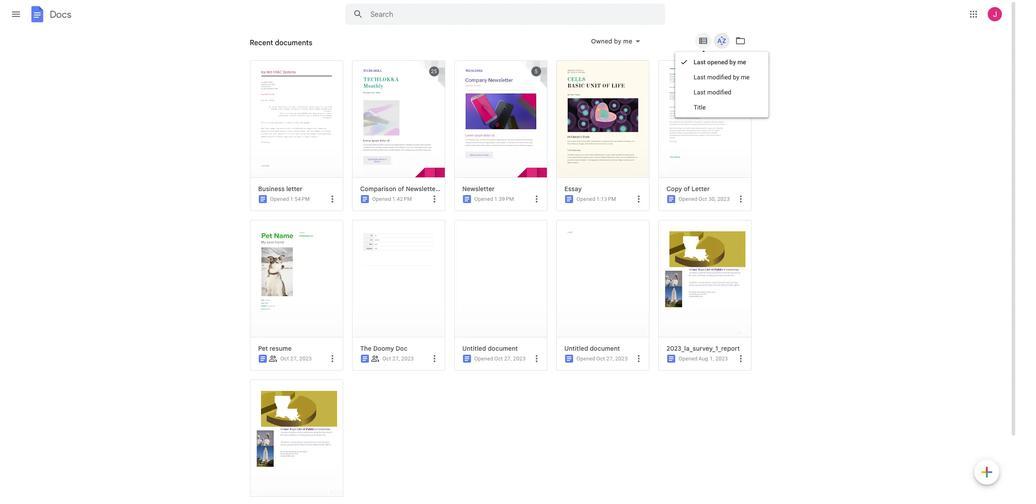 Task type: describe. For each thing, give the bounding box(es) containing it.
me for last modified by me
[[741, 74, 750, 81]]

docs
[[50, 8, 71, 20]]

last opened by me 1:42 pm element
[[392, 196, 412, 202]]

2 untitled document option from the left
[[554, 220, 649, 498]]

1:13 pm
[[596, 196, 616, 202]]

modified for last modified by me
[[707, 74, 731, 81]]

of for copy
[[684, 185, 690, 193]]

main menu image
[[11, 9, 21, 20]]

copy of letter option
[[656, 0, 769, 498]]

27, inside pet resume option
[[290, 356, 298, 362]]

recent documents heading
[[250, 28, 312, 57]]

recent documents list box
[[248, 0, 769, 498]]

newsletter google docs element
[[462, 185, 543, 193]]

list view
[[693, 56, 712, 62]]

1:39 pm
[[494, 196, 514, 202]]

last modified by me
[[694, 74, 750, 81]]

letter
[[692, 185, 710, 193]]

2 recent documents from the top
[[250, 42, 305, 50]]

1 document from the left
[[488, 345, 518, 353]]

comparison of newsletter & essay google docs element
[[360, 185, 463, 193]]

newsletter option
[[452, 0, 565, 498]]

2 last opened by me oct 27, 2023 element from the left
[[382, 356, 414, 362]]

2023 inside option
[[715, 356, 728, 362]]

2023_la_survey_1_report option
[[656, 220, 751, 498]]

by inside popup button
[[614, 37, 622, 45]]

comparison of newsletter & essay
[[360, 185, 463, 193]]

untitled document google docs element for 2nd the last opened by me oct 27, 2023 element from right
[[462, 345, 543, 353]]

2 opened oct 27, 2023 from the left
[[576, 356, 628, 362]]

oct 27, 2023 for resume
[[280, 356, 312, 362]]

opened 1:39 pm
[[474, 196, 514, 202]]

1 untitled from the left
[[462, 345, 486, 353]]

recent inside heading
[[250, 39, 273, 48]]

last opened by me aug 1, 2023 element
[[699, 356, 728, 362]]

the doomy doc option
[[350, 220, 445, 498]]

oct inside "copy of letter" option
[[699, 196, 707, 202]]

last for last opened by me
[[694, 59, 706, 66]]

documents inside heading
[[275, 39, 312, 48]]

1 opened oct 27, 2023 from the left
[[474, 356, 526, 362]]

essay google docs element
[[564, 185, 645, 193]]

last opened by me oct 30, 2023 element
[[699, 196, 730, 202]]

4 27, from the left
[[606, 356, 614, 362]]

title
[[694, 104, 706, 111]]

list view tooltip
[[689, 50, 717, 65]]

1,
[[710, 356, 714, 362]]

2 untitled from the left
[[564, 345, 588, 353]]

last opened by me 1:54 pm element
[[290, 196, 310, 202]]

comparison
[[360, 185, 396, 193]]

last opened by me 1:13 pm element
[[596, 196, 616, 202]]

opened aug 1, 2023
[[679, 356, 728, 362]]

opened for business letter google docs element
[[270, 196, 289, 202]]

4 last opened by me oct 27, 2023 element from the left
[[596, 356, 628, 362]]

resume
[[270, 345, 292, 353]]

last opened by me 1:39 pm element
[[494, 196, 514, 202]]

2 document from the left
[[590, 345, 620, 353]]

business letter option
[[248, 0, 361, 498]]

create new document image
[[974, 460, 999, 487]]

opened
[[707, 59, 728, 66]]

docs link
[[28, 5, 71, 25]]

3 last opened by me oct 27, 2023 element from the left
[[494, 356, 526, 362]]

copy of letter
[[667, 185, 710, 193]]

view
[[702, 56, 712, 62]]

modified for last modified
[[707, 89, 731, 96]]

2023 inside pet resume option
[[299, 356, 312, 362]]

oct 27, 2023 for doomy
[[382, 356, 414, 362]]

pet
[[258, 345, 268, 353]]

oct inside pet resume option
[[280, 356, 289, 362]]



Task type: locate. For each thing, give the bounding box(es) containing it.
opened for essay google docs element
[[576, 196, 596, 202]]

untitled document option
[[452, 220, 547, 498], [554, 220, 649, 498]]

of inside option
[[398, 185, 404, 193]]

2023_la_survey_1_report
[[667, 345, 740, 353]]

1 recent documents from the top
[[250, 39, 312, 48]]

essay up opened 1:13 pm on the right top of page
[[564, 185, 582, 193]]

2 newsletter from the left
[[462, 185, 495, 193]]

1 horizontal spatial opened oct 27, 2023
[[576, 356, 628, 362]]

0 vertical spatial by
[[614, 37, 622, 45]]

opened for 2023_la_survey_1_report google docs element on the bottom right
[[679, 356, 698, 362]]

last left opened
[[694, 59, 706, 66]]

essay right &
[[446, 185, 463, 193]]

oct 27, 2023
[[280, 356, 312, 362], [382, 356, 414, 362]]

1 untitled document from the left
[[462, 345, 518, 353]]

business
[[258, 185, 285, 193]]

aug
[[699, 356, 708, 362]]

last opened by me
[[694, 59, 746, 66]]

essay inside the comparison of newsletter & essay option
[[446, 185, 463, 193]]

25 button
[[429, 66, 439, 77]]

essay
[[446, 185, 463, 193], [564, 185, 582, 193]]

opened inside the 2023_la_survey_1_report option
[[679, 356, 698, 362]]

the
[[360, 345, 372, 353]]

1 vertical spatial last
[[694, 74, 706, 81]]

by right owned
[[614, 37, 622, 45]]

newsletter up opened 1:39 pm on the top of page
[[462, 185, 495, 193]]

opened inside business letter option
[[270, 196, 289, 202]]

None search field
[[345, 4, 665, 25]]

the doomy doc
[[360, 345, 408, 353]]

essay inside essay option
[[564, 185, 582, 193]]

me right opened
[[737, 59, 746, 66]]

documents
[[275, 39, 312, 48], [272, 42, 305, 50]]

menu containing last opened by me
[[675, 52, 768, 118]]

0 vertical spatial me
[[623, 37, 632, 45]]

1 last opened by me oct 27, 2023 element from the left
[[280, 356, 312, 362]]

untitled document for 1st the last opened by me oct 27, 2023 element from the right
[[564, 345, 620, 353]]

business letter
[[258, 185, 302, 193]]

opened 1:42 pm
[[372, 196, 412, 202]]

Search bar text field
[[370, 10, 643, 19]]

2023 inside "copy of letter" option
[[717, 196, 730, 202]]

opened 1:13 pm
[[576, 196, 616, 202]]

by for last modified by me
[[733, 74, 739, 81]]

untitled document google docs element for 1st the last opened by me oct 27, 2023 element from the right
[[564, 345, 645, 353]]

1 horizontal spatial document
[[590, 345, 620, 353]]

3 last from the top
[[694, 89, 706, 96]]

1 untitled document google docs element from the left
[[462, 345, 543, 353]]

2 vertical spatial last
[[694, 89, 706, 96]]

0 horizontal spatial opened oct 27, 2023
[[474, 356, 526, 362]]

3 27, from the left
[[504, 356, 512, 362]]

last opened by me oct 27, 2023 element
[[280, 356, 312, 362], [382, 356, 414, 362], [494, 356, 526, 362], [596, 356, 628, 362]]

0 horizontal spatial untitled document
[[462, 345, 518, 353]]

0 horizontal spatial newsletter
[[406, 185, 438, 193]]

opened inside essay option
[[576, 196, 596, 202]]

1 horizontal spatial oct 27, 2023
[[382, 356, 414, 362]]

1 horizontal spatial untitled document
[[564, 345, 620, 353]]

by down last opened by me at the right of page
[[733, 74, 739, 81]]

menu
[[675, 52, 768, 118]]

by
[[614, 37, 622, 45], [729, 59, 736, 66], [733, 74, 739, 81]]

letter
[[286, 185, 302, 193]]

opened oct 27, 2023
[[474, 356, 526, 362], [576, 356, 628, 362]]

1 modified from the top
[[707, 74, 731, 81]]

modified down last modified by me
[[707, 89, 731, 96]]

opened for copy of letter google docs element
[[679, 196, 698, 202]]

1 vertical spatial modified
[[707, 89, 731, 96]]

0 vertical spatial last
[[694, 59, 706, 66]]

30,
[[709, 196, 716, 202]]

2 last from the top
[[694, 74, 706, 81]]

1 horizontal spatial untitled
[[564, 345, 588, 353]]

2023
[[717, 196, 730, 202], [299, 356, 312, 362], [401, 356, 414, 362], [513, 356, 526, 362], [615, 356, 628, 362], [715, 356, 728, 362]]

2 untitled document from the left
[[564, 345, 620, 353]]

modified down last opened by me at the right of page
[[707, 74, 731, 81]]

2023 inside the doomy doc option
[[401, 356, 414, 362]]

27,
[[290, 356, 298, 362], [393, 356, 400, 362], [504, 356, 512, 362], [606, 356, 614, 362]]

copy
[[667, 185, 682, 193]]

5 button
[[531, 66, 541, 77], [531, 66, 541, 77]]

oct 27, 2023 down pet resume google docs element
[[280, 356, 312, 362]]

oct
[[699, 196, 707, 202], [280, 356, 289, 362], [382, 356, 391, 362], [494, 356, 503, 362], [596, 356, 605, 362]]

recent
[[250, 39, 273, 48], [250, 42, 270, 50]]

2023_la_survey_1_report google docs element
[[667, 345, 747, 353]]

of up last opened by me 1:42 pm element
[[398, 185, 404, 193]]

of
[[398, 185, 404, 193], [684, 185, 690, 193]]

1 horizontal spatial of
[[684, 185, 690, 193]]

document
[[488, 345, 518, 353], [590, 345, 620, 353]]

me for last opened by me
[[737, 59, 746, 66]]

1 untitled document option from the left
[[452, 220, 547, 498]]

opened
[[270, 196, 289, 202], [372, 196, 391, 202], [474, 196, 493, 202], [576, 196, 596, 202], [679, 196, 698, 202], [474, 356, 493, 362], [576, 356, 596, 362], [679, 356, 698, 362]]

oct 27, 2023 inside the doomy doc option
[[382, 356, 414, 362]]

2 of from the left
[[684, 185, 690, 193]]

last up title
[[694, 89, 706, 96]]

1 last from the top
[[694, 59, 706, 66]]

untitled
[[462, 345, 486, 353], [564, 345, 588, 353]]

1 vertical spatial by
[[729, 59, 736, 66]]

27, inside the doomy doc option
[[393, 356, 400, 362]]

1 horizontal spatial untitled document google docs element
[[564, 345, 645, 353]]

1 newsletter from the left
[[406, 185, 438, 193]]

me
[[623, 37, 632, 45], [737, 59, 746, 66], [741, 74, 750, 81]]

untitled document for 2nd the last opened by me oct 27, 2023 element from right
[[462, 345, 518, 353]]

opened inside newsletter option
[[474, 196, 493, 202]]

1:54 pm
[[290, 196, 310, 202]]

owned
[[591, 37, 612, 45]]

1:42 pm
[[392, 196, 412, 202]]

opened inside "copy of letter" option
[[679, 196, 698, 202]]

opened oct 30, 2023
[[679, 196, 730, 202]]

25
[[431, 68, 437, 75]]

search image
[[349, 5, 367, 23]]

1 essay from the left
[[446, 185, 463, 193]]

opened for comparison of newsletter & essay google docs 'element' on the top of page
[[372, 196, 391, 202]]

me right owned
[[623, 37, 632, 45]]

recent documents
[[250, 39, 312, 48], [250, 42, 305, 50]]

last for last modified
[[694, 89, 706, 96]]

me down last opened by me at the right of page
[[741, 74, 750, 81]]

modified
[[707, 74, 731, 81], [707, 89, 731, 96]]

of for comparison
[[398, 185, 404, 193]]

0 horizontal spatial untitled document option
[[452, 220, 547, 498]]

2 vertical spatial by
[[733, 74, 739, 81]]

the doomy doc google docs element
[[360, 345, 441, 353]]

2 recent from the top
[[250, 42, 270, 50]]

list
[[693, 56, 701, 62]]

copy of letter google docs element
[[667, 185, 747, 193]]

newsletter
[[406, 185, 438, 193], [462, 185, 495, 193]]

opened for newsletter google docs "element"
[[474, 196, 493, 202]]

0 vertical spatial modified
[[707, 74, 731, 81]]

doomy
[[373, 345, 394, 353]]

pet resume option
[[248, 220, 343, 498]]

last for last modified by me
[[694, 74, 706, 81]]

opened inside the comparison of newsletter & essay option
[[372, 196, 391, 202]]

5
[[535, 68, 538, 75]]

&
[[440, 185, 444, 193]]

0 horizontal spatial essay
[[446, 185, 463, 193]]

of inside option
[[684, 185, 690, 193]]

2 untitled document google docs element from the left
[[564, 345, 645, 353]]

oct 27, 2023 inside pet resume option
[[280, 356, 312, 362]]

comparison of newsletter & essay option
[[350, 0, 463, 498]]

newsletter left &
[[406, 185, 438, 193]]

1 horizontal spatial newsletter
[[462, 185, 495, 193]]

2 oct 27, 2023 from the left
[[382, 356, 414, 362]]

1 horizontal spatial essay
[[564, 185, 582, 193]]

0 horizontal spatial oct 27, 2023
[[280, 356, 312, 362]]

option
[[250, 380, 343, 498]]

by right opened
[[729, 59, 736, 66]]

0 horizontal spatial untitled document google docs element
[[462, 345, 543, 353]]

0 horizontal spatial untitled
[[462, 345, 486, 353]]

oct 27, 2023 down "the doomy doc google docs" element
[[382, 356, 414, 362]]

1 of from the left
[[398, 185, 404, 193]]

2 essay from the left
[[564, 185, 582, 193]]

1 oct 27, 2023 from the left
[[280, 356, 312, 362]]

untitled document
[[462, 345, 518, 353], [564, 345, 620, 353]]

untitled document google docs element
[[462, 345, 543, 353], [564, 345, 645, 353]]

doc
[[396, 345, 408, 353]]

by for last opened by me
[[729, 59, 736, 66]]

pet resume
[[258, 345, 292, 353]]

1 vertical spatial me
[[737, 59, 746, 66]]

2 vertical spatial me
[[741, 74, 750, 81]]

me inside popup button
[[623, 37, 632, 45]]

owned by me
[[591, 37, 632, 45]]

0 horizontal spatial of
[[398, 185, 404, 193]]

opened 1:54 pm
[[270, 196, 310, 202]]

last
[[694, 59, 706, 66], [694, 74, 706, 81], [694, 89, 706, 96]]

2 modified from the top
[[707, 89, 731, 96]]

2 27, from the left
[[393, 356, 400, 362]]

last modified
[[694, 89, 731, 96]]

last down list
[[694, 74, 706, 81]]

25 button
[[429, 66, 439, 77]]

pet resume google docs element
[[258, 345, 339, 353]]

1 27, from the left
[[290, 356, 298, 362]]

1 recent from the top
[[250, 39, 273, 48]]

of right copy
[[684, 185, 690, 193]]

0 horizontal spatial document
[[488, 345, 518, 353]]

owned by me button
[[585, 36, 646, 47]]

1 horizontal spatial untitled document option
[[554, 220, 649, 498]]

business letter google docs element
[[258, 185, 339, 193]]

essay option
[[554, 0, 667, 498]]

oct inside the doomy doc option
[[382, 356, 391, 362]]



Task type: vqa. For each thing, say whether or not it's contained in the screenshot.
the Get
no



